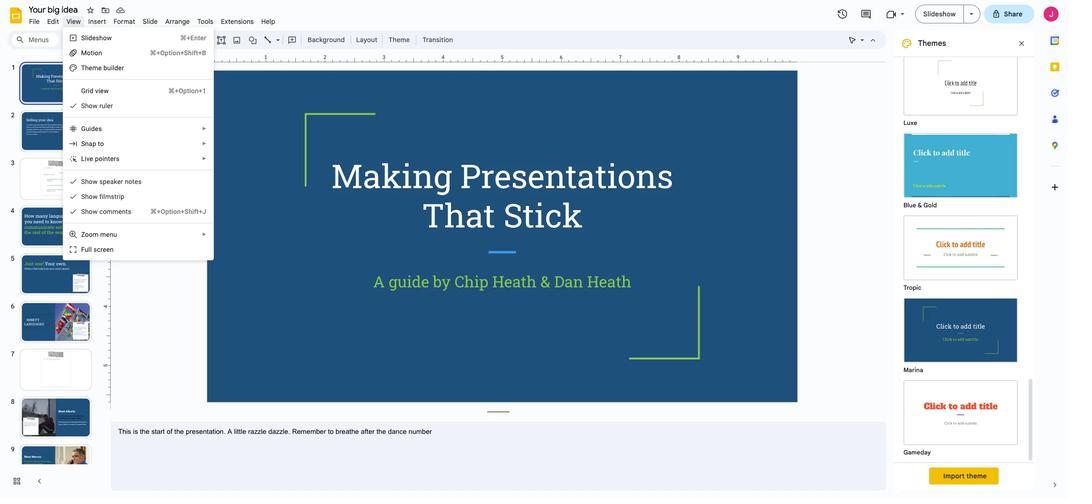 Task type: describe. For each thing, give the bounding box(es) containing it.
import theme button
[[929, 468, 999, 485]]

&
[[918, 202, 922, 210]]

share
[[1004, 10, 1023, 18]]

format
[[114, 17, 135, 26]]

view
[[95, 87, 109, 95]]

slide
[[143, 17, 158, 26]]

slideshow button
[[916, 5, 964, 23]]

Marina radio
[[899, 294, 1023, 376]]

mode and view toolbar
[[845, 30, 881, 49]]

show speaker notes n element
[[81, 178, 144, 186]]

insert menu item
[[85, 16, 110, 27]]

show speaker n otes
[[81, 178, 142, 186]]

shape image
[[247, 33, 258, 46]]

themes application
[[0, 0, 1068, 499]]

⌘+option+shift+j element
[[139, 207, 206, 217]]

transition
[[423, 36, 453, 44]]

option group inside the themes section
[[894, 0, 1027, 463]]

help menu item
[[258, 16, 279, 27]]

m
[[92, 64, 98, 72]]

n
[[125, 178, 129, 186]]

speaker
[[99, 178, 123, 186]]

oom
[[85, 231, 99, 239]]

show comments c element
[[81, 208, 134, 216]]

the
[[81, 64, 92, 72]]

format menu item
[[110, 16, 139, 27]]

2 ► from the top
[[202, 141, 207, 146]]

rid
[[86, 87, 93, 95]]

menu bar inside menu bar banner
[[25, 12, 279, 28]]

c
[[99, 208, 103, 216]]

es
[[95, 125, 102, 133]]

layout button
[[353, 33, 380, 47]]

show for show c omments
[[81, 208, 98, 216]]

blue
[[904, 202, 916, 210]]

tools
[[197, 17, 213, 26]]

Star checkbox
[[84, 4, 97, 17]]

ll
[[88, 246, 92, 254]]

show for show r uler
[[81, 102, 98, 110]]

theme button
[[384, 33, 414, 47]]

⌘+enter
[[180, 34, 206, 42]]

blue & gold
[[904, 202, 937, 210]]

tools menu item
[[194, 16, 217, 27]]

themes
[[918, 39, 946, 48]]

the m e builder
[[81, 64, 124, 72]]

slide menu item
[[139, 16, 161, 27]]

file menu item
[[25, 16, 43, 27]]

import theme
[[944, 473, 987, 481]]

background
[[308, 36, 345, 44]]

import
[[944, 473, 965, 481]]

slideshow for slideshow button
[[923, 10, 956, 18]]

f
[[81, 246, 85, 254]]

gui
[[81, 125, 91, 133]]

zoom menu z element
[[81, 231, 120, 239]]

grid view g element
[[81, 87, 112, 95]]

navigation inside themes application
[[0, 53, 103, 499]]

d
[[91, 125, 95, 133]]

⌘+option+shift+b
[[150, 49, 206, 57]]

slideshow p element
[[81, 34, 115, 42]]

Luxe radio
[[899, 46, 1023, 128]]

snap to x element
[[81, 140, 107, 148]]

f u ll screen
[[81, 246, 114, 254]]

menu
[[100, 231, 117, 239]]

menu bar banner
[[0, 0, 1068, 499]]

insert
[[88, 17, 106, 26]]

to
[[98, 140, 104, 148]]



Task type: vqa. For each thing, say whether or not it's contained in the screenshot.
Show r uler
yes



Task type: locate. For each thing, give the bounding box(es) containing it.
snap to
[[81, 140, 104, 148]]

main toolbar
[[34, 0, 458, 414]]

share button
[[984, 5, 1034, 23]]

show left f
[[81, 193, 98, 201]]

builder
[[104, 64, 124, 72]]

3 show from the top
[[81, 193, 98, 201]]

► for l ive pointers
[[202, 156, 207, 161]]

1 vertical spatial slideshow
[[81, 34, 112, 42]]

slideshow inside slideshow button
[[923, 10, 956, 18]]

⌘+option+shift+j
[[150, 208, 206, 216]]

live pointer settings image
[[858, 34, 864, 37]]

ilmstrip
[[102, 193, 124, 201]]

snap
[[81, 140, 96, 148]]

option group
[[894, 0, 1027, 463]]

luxe
[[904, 119, 917, 127]]

motion
[[81, 49, 102, 57]]

⌘+option+1 element
[[157, 86, 206, 96]]

edit
[[47, 17, 59, 26]]

menu
[[63, 27, 214, 261]]

e
[[98, 64, 102, 72]]

layout
[[356, 36, 377, 44]]

show c omments
[[81, 208, 131, 216]]

slideshow for slideshow p element
[[81, 34, 112, 42]]

themes section
[[894, 0, 1034, 491]]

►
[[202, 126, 207, 131], [202, 141, 207, 146], [202, 156, 207, 161], [202, 232, 207, 237]]

full screen u element
[[81, 246, 116, 254]]

2 show from the top
[[81, 178, 98, 186]]

ive
[[85, 155, 93, 163]]

uler
[[102, 102, 113, 110]]

gameday
[[904, 449, 931, 457]]

show up show f ilmstrip
[[81, 178, 98, 186]]

menu bar containing file
[[25, 12, 279, 28]]

u
[[85, 246, 88, 254]]

arrange
[[165, 17, 190, 26]]

slideshow up themes
[[923, 10, 956, 18]]

menu inside themes application
[[63, 27, 214, 261]]

file
[[29, 17, 40, 26]]

Blue & Gold radio
[[899, 128, 1023, 211]]

view menu item
[[63, 16, 85, 27]]

r
[[99, 102, 102, 110]]

theme builder m element
[[81, 64, 127, 72]]

show left c
[[81, 208, 98, 216]]

presentation options image
[[970, 13, 973, 15]]

transition button
[[418, 33, 457, 47]]

gold
[[924, 202, 937, 210]]

► for es
[[202, 126, 207, 131]]

otes
[[129, 178, 142, 186]]

Rename text field
[[25, 4, 83, 15]]

l ive pointers
[[81, 155, 120, 163]]

slideshow up motion a element
[[81, 34, 112, 42]]

theme
[[967, 473, 987, 481]]

Tropic radio
[[899, 211, 1023, 294]]

view
[[67, 17, 81, 26]]

4 ► from the top
[[202, 232, 207, 237]]

⌘+enter element
[[169, 33, 206, 43]]

marina
[[904, 367, 923, 375]]

option group containing luxe
[[894, 0, 1027, 463]]

f
[[99, 193, 102, 201]]

► for z oom menu
[[202, 232, 207, 237]]

show ruler r element
[[81, 102, 116, 110]]

menu bar
[[25, 12, 279, 28]]

menu containing slideshow
[[63, 27, 214, 261]]

show f ilmstrip
[[81, 193, 124, 201]]

motion a element
[[81, 49, 105, 57]]

3 ► from the top
[[202, 156, 207, 161]]

show left "r" on the top of the page
[[81, 102, 98, 110]]

g
[[81, 87, 86, 95]]

1 horizontal spatial slideshow
[[923, 10, 956, 18]]

background button
[[303, 33, 349, 47]]

4 show from the top
[[81, 208, 98, 216]]

0 vertical spatial slideshow
[[923, 10, 956, 18]]

show r uler
[[81, 102, 113, 110]]

screen
[[94, 246, 114, 254]]

pointers
[[95, 155, 120, 163]]

⌘+option+shift+b element
[[139, 48, 206, 58]]

slideshow
[[923, 10, 956, 18], [81, 34, 112, 42]]

insert image image
[[231, 33, 242, 46]]

show filmstrip f element
[[81, 193, 127, 201]]

theme
[[389, 36, 410, 44]]

show for show f ilmstrip
[[81, 193, 98, 201]]

⌘+option+1
[[168, 87, 206, 95]]

Menus field
[[12, 33, 59, 46]]

navigation
[[0, 53, 103, 499]]

0 horizontal spatial slideshow
[[81, 34, 112, 42]]

guides d element
[[81, 125, 105, 133]]

edit menu item
[[43, 16, 63, 27]]

help
[[261, 17, 275, 26]]

Gameday radio
[[899, 376, 1023, 459]]

show
[[81, 102, 98, 110], [81, 178, 98, 186], [81, 193, 98, 201], [81, 208, 98, 216]]

extensions menu item
[[217, 16, 258, 27]]

1 show from the top
[[81, 102, 98, 110]]

1 ► from the top
[[202, 126, 207, 131]]

g rid view
[[81, 87, 109, 95]]

tab list
[[1042, 28, 1068, 473]]

extensions
[[221, 17, 254, 26]]

l
[[81, 155, 85, 163]]

arrange menu item
[[161, 16, 194, 27]]

omments
[[103, 208, 131, 216]]

z
[[81, 231, 85, 239]]

tropic
[[904, 284, 922, 292]]

show for show speaker n otes
[[81, 178, 98, 186]]

live pointers l element
[[81, 155, 122, 163]]

gui d es
[[81, 125, 102, 133]]

tab list inside menu bar banner
[[1042, 28, 1068, 473]]

z oom menu
[[81, 231, 117, 239]]



